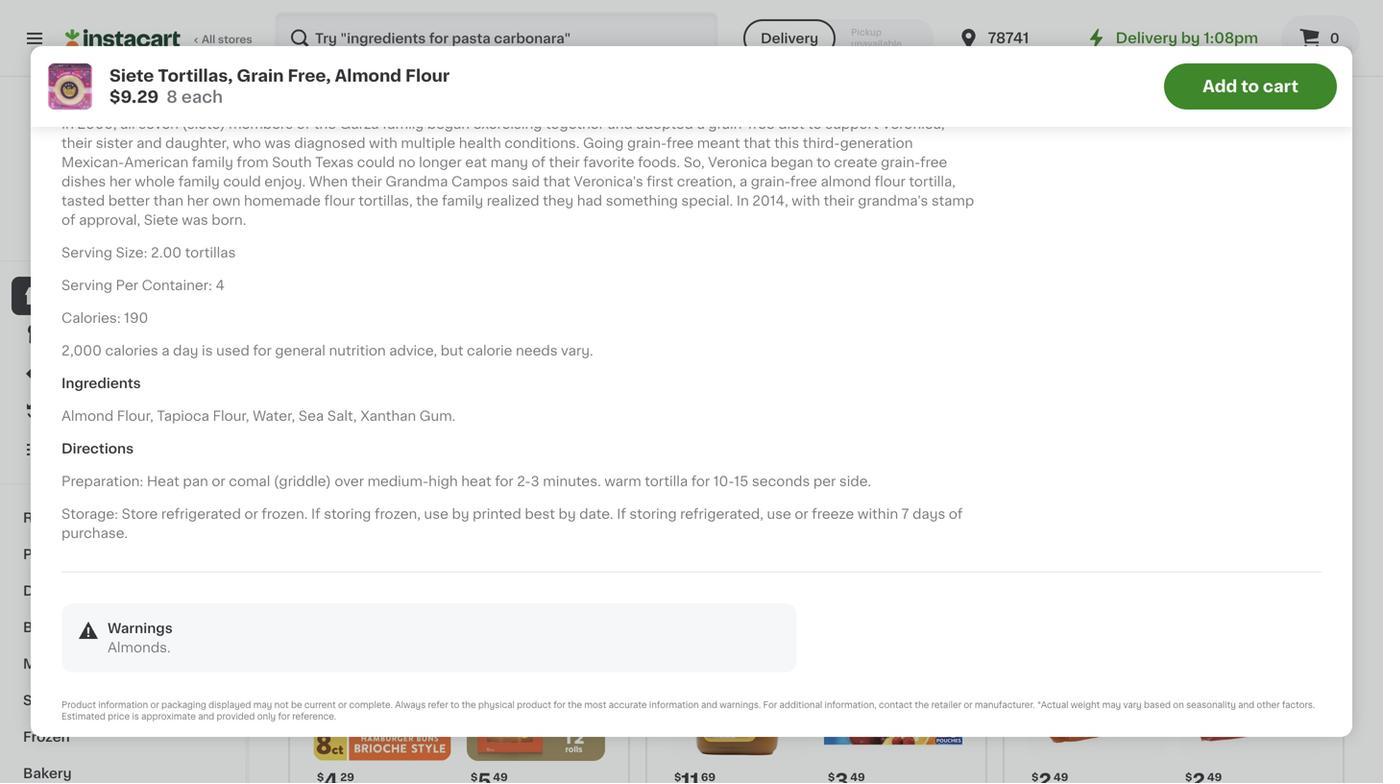Task type: locate. For each thing, give the bounding box(es) containing it.
0 vertical spatial is
[[1087, 100, 1096, 111]]

stores
[[218, 34, 252, 45]]

0 horizontal spatial may
[[253, 701, 272, 710]]

by
[[1182, 31, 1201, 45], [452, 508, 470, 521], [559, 508, 576, 521]]

1 horizontal spatial if
[[617, 508, 626, 521]]

1 vertical spatial product group
[[671, 623, 809, 783]]

0 horizontal spatial 15
[[735, 475, 749, 488]]

29 down complete. at the left of page
[[340, 772, 355, 783]]

almond up ounce
[[335, 68, 402, 84]]

information up price
[[98, 701, 148, 710]]

heat
[[115, 52, 145, 66], [462, 475, 492, 488]]

salt, inside morton iodized salt, 26 ounce
[[419, 69, 449, 82]]

1 vertical spatial 4
[[216, 279, 225, 292]]

iodized
[[366, 69, 416, 82]]

heat right high
[[462, 475, 492, 488]]

& inside betty crocker frosting, vanilla, rich & creamy
[[347, 423, 358, 437]]

in up green
[[1295, 75, 1305, 86]]

family up own
[[178, 175, 220, 189]]

than up prices
[[153, 194, 184, 208]]

49 for buns and rolls
[[493, 772, 508, 783]]

1 vertical spatial than
[[83, 214, 108, 224]]

could left no
[[357, 156, 395, 169]]

49 up ricos
[[1208, 45, 1223, 55]]

1 use from the left
[[424, 508, 449, 521]]

many
[[690, 119, 721, 129], [486, 145, 517, 156]]

if right date.
[[617, 508, 626, 521]]

0 horizontal spatial product group
[[671, 623, 809, 783]]

fruit
[[671, 563, 721, 583]]

1 vertical spatial many in stock
[[486, 145, 562, 156]]

warnings almonds.
[[108, 622, 173, 655]]

information right "accurate"
[[650, 701, 699, 710]]

her up h-e-b in the left top of the page
[[109, 175, 131, 189]]

2 for $ 2 89
[[836, 36, 849, 56]]

0 vertical spatial siete
[[110, 68, 154, 84]]

0 vertical spatial salt,
[[419, 69, 449, 82]]

2 serving from the top
[[62, 279, 112, 292]]

is up the tapioca
[[202, 344, 213, 358]]

69 inside button
[[494, 360, 509, 371]]

buy it again
[[54, 405, 135, 418]]

homemade
[[244, 194, 321, 208]]

based
[[1145, 701, 1172, 710]]

crocker
[[354, 385, 407, 398]]

ingredients
[[62, 377, 141, 390]]

09
[[494, 45, 509, 55]]

daily
[[1182, 88, 1208, 98]]

1 vertical spatial was
[[182, 214, 208, 227]]

69 inside $ 1 69
[[335, 45, 350, 55]]

1 horizontal spatial by
[[559, 508, 576, 521]]

many in stock down exercising
[[486, 145, 562, 156]]

2 storing from the left
[[630, 508, 677, 521]]

0 vertical spatial flour
[[875, 175, 906, 189]]

1 horizontal spatial stock
[[735, 119, 766, 129]]

for left 2-
[[495, 475, 514, 488]]

flour down when
[[324, 194, 355, 208]]

that
[[744, 137, 771, 150], [544, 175, 571, 189]]

1 vertical spatial serving
[[62, 279, 112, 292]]

is down the food
[[1087, 100, 1096, 111]]

within
[[858, 508, 899, 521]]

None search field
[[275, 12, 719, 65]]

2 information from the left
[[650, 701, 699, 710]]

1 horizontal spatial product group
[[1028, 461, 1138, 477]]

1 horizontal spatial nutrition
[[1188, 100, 1234, 111]]

family up multiple
[[383, 117, 424, 131]]

10-
[[714, 475, 735, 488]]

0 horizontal spatial use
[[424, 508, 449, 521]]

heat
[[147, 475, 180, 488]]

and left other
[[1239, 701, 1255, 710]]

1 horizontal spatial salt,
[[419, 69, 449, 82]]

1 horizontal spatial use
[[767, 508, 792, 521]]

use down seconds
[[767, 508, 792, 521]]

0 vertical spatial heat
[[115, 52, 145, 66]]

0 horizontal spatial began
[[427, 117, 470, 131]]

seven
[[139, 117, 179, 131]]

26
[[313, 88, 331, 102]]

many up meant
[[690, 119, 721, 129]]

to up third-
[[808, 117, 822, 131]]

69 down product information or packaging displayed may not be current or complete. always refer to the physical product for the most accurate information and warnings. for additional information, contact the retailer or manufacturer. *actual weight may vary based on seasonality and other factors. estimated price is approximate and provided only for reference.
[[701, 772, 716, 783]]

to right easy
[[98, 52, 112, 66]]

0 horizontal spatial calories
[[105, 344, 158, 358]]

2 left 89
[[836, 36, 849, 56]]

1 vertical spatial salt,
[[328, 410, 357, 423]]

than down tasted
[[83, 214, 108, 224]]

frozen
[[23, 730, 70, 744]]

0 vertical spatial 2,000
[[1237, 88, 1269, 98]]

again
[[97, 405, 135, 418]]

3
[[1193, 44, 1206, 64], [531, 475, 540, 488]]

0 vertical spatial 3
[[1193, 44, 1206, 64]]

water,
[[253, 410, 295, 423]]

salt, right iodized
[[419, 69, 449, 82]]

0 horizontal spatial if
[[311, 508, 321, 521]]

$ inside the $ 2 89
[[828, 37, 836, 47]]

used inside the % daily value (dv) tells you how much a nutrient in a serving of food contributes to a daily diet. 2,000 calories a day is used for general nutrition advice.
[[1099, 100, 1125, 111]]

flour, up lists link
[[117, 410, 154, 423]]

2 left 79
[[682, 36, 695, 56]]

0 vertical spatial nutrition
[[1188, 100, 1234, 111]]

0 vertical spatial than
[[153, 194, 184, 208]]

0 horizontal spatial is
[[132, 713, 139, 721]]

2,000 up advice.
[[1237, 88, 1269, 98]]

for right the product
[[554, 701, 566, 710]]

use down high
[[424, 508, 449, 521]]

to down third-
[[817, 156, 831, 169]]

2 flour, from the left
[[213, 410, 249, 423]]

2 oz from the left
[[1196, 126, 1209, 137]]

conditions.
[[505, 137, 580, 150]]

calories down 190
[[105, 344, 158, 358]]

for down not
[[278, 713, 290, 721]]

0 vertical spatial 15
[[1182, 126, 1194, 137]]

stock up said
[[532, 145, 562, 156]]

calories: 190
[[62, 312, 148, 325]]

2 vertical spatial siete
[[144, 214, 178, 227]]

2 horizontal spatial is
[[1087, 100, 1096, 111]]

contact
[[879, 701, 913, 710]]

0 vertical spatial 69
[[335, 45, 350, 55]]

serving
[[62, 246, 112, 260], [62, 279, 112, 292]]

e-
[[119, 191, 134, 205]]

bakery link
[[12, 755, 234, 783]]

product group
[[1028, 461, 1138, 477], [671, 623, 809, 783]]

0 horizontal spatial general
[[275, 344, 326, 358]]

1 vertical spatial 29
[[340, 772, 355, 783]]

1 2 from the left
[[682, 36, 695, 56]]

serving for serving per container: 4
[[62, 279, 112, 292]]

2,000
[[1237, 88, 1269, 98], [62, 344, 102, 358]]

24
[[467, 126, 481, 137]]

in up meant
[[723, 119, 733, 129]]

0 vertical spatial 4
[[478, 44, 492, 64]]

1 horizontal spatial is
[[202, 344, 213, 358]]

serving size: 2.00 tortillas
[[62, 246, 236, 260]]

1 horizontal spatial almond
[[335, 68, 402, 84]]

& left eggs
[[64, 584, 75, 598]]

& right dip
[[1306, 69, 1317, 82]]

in left 2014,
[[737, 194, 749, 208]]

$ inside $ 4 09
[[471, 45, 478, 55]]

that up veronica
[[744, 137, 771, 150]]

49 down the information,
[[851, 772, 866, 783]]

15 down chiles,
[[1182, 126, 1194, 137]]

calories down serving
[[1010, 100, 1053, 111]]

49 down physical
[[493, 772, 508, 783]]

1 vertical spatial could
[[223, 175, 261, 189]]

rich
[[313, 423, 343, 437]]

by down the preparation: heat pan or comal (griddle) over medium-high heat for 2-3 minutes. warm tortilla for 10-15 seconds per side.
[[452, 508, 470, 521]]

storing down tortilla
[[630, 508, 677, 521]]

general inside the % daily value (dv) tells you how much a nutrient in a serving of food contributes to a daily diet. 2,000 calories a day is used for general nutrition advice.
[[1145, 100, 1186, 111]]

meat
[[23, 657, 59, 671]]

0 horizontal spatial that
[[544, 175, 571, 189]]

1 serving from the top
[[62, 246, 112, 260]]

recipes link
[[12, 500, 234, 536]]

additional
[[780, 701, 823, 710]]

0 horizontal spatial day
[[173, 344, 198, 358]]

siete up 2.00
[[144, 214, 178, 227]]

instacart logo image
[[65, 27, 181, 50]]

store
[[125, 214, 153, 224]]

0 horizontal spatial heat
[[115, 52, 145, 66]]

1 vertical spatial her
[[187, 194, 209, 208]]

& down frosting,
[[347, 423, 358, 437]]

0 horizontal spatial stock
[[532, 145, 562, 156]]

south
[[272, 156, 312, 169]]

much
[[1208, 75, 1238, 86]]

nutrition inside the % daily value (dv) tells you how much a nutrient in a serving of food contributes to a daily diet. 2,000 calories a day is used for general nutrition advice.
[[1188, 100, 1234, 111]]

1 horizontal spatial with
[[792, 194, 821, 208]]

1 horizontal spatial in
[[723, 119, 733, 129]]

gluten-free
[[673, 15, 739, 25]]

delivery inside button
[[761, 32, 819, 45]]

of down conditions.
[[532, 156, 546, 169]]

0 vertical spatial in
[[1295, 75, 1305, 86]]

mild
[[1234, 127, 1263, 140]]

members
[[229, 117, 293, 131]]

gum.
[[420, 410, 456, 423]]

1 vertical spatial flour
[[324, 194, 355, 208]]

nutrition up crocker
[[329, 344, 386, 358]]

grain- up the "foods."
[[628, 137, 667, 150]]

4 down tortillas
[[216, 279, 225, 292]]

1 vertical spatial many
[[486, 145, 517, 156]]

1 horizontal spatial in
[[737, 194, 749, 208]]

frozen link
[[12, 719, 234, 755]]

seasonality
[[1187, 701, 1237, 710]]

who
[[233, 137, 261, 150]]

may up only
[[253, 701, 272, 710]]

morton
[[313, 69, 363, 82]]

5
[[1039, 44, 1053, 64]]

per
[[814, 475, 836, 488]]

2 horizontal spatial by
[[1182, 31, 1201, 45]]

15 up refrigerated,
[[735, 475, 749, 488]]

0 vertical spatial in
[[62, 117, 74, 131]]

their down almond
[[824, 194, 855, 208]]

dairy & eggs link
[[12, 573, 234, 609]]

most
[[585, 701, 607, 710]]

refrigerated,
[[681, 508, 764, 521]]

siete up all in the top left of the page
[[106, 85, 140, 98]]

0 horizontal spatial than
[[83, 214, 108, 224]]

h-e-b link
[[80, 100, 165, 208]]

delivery up tells
[[1116, 31, 1178, 45]]

0 horizontal spatial in
[[519, 145, 529, 156]]

add
[[1203, 78, 1238, 95]]

fruit juice
[[671, 563, 785, 583]]

snacks & candy
[[23, 694, 137, 707]]

is inside the % daily value (dv) tells you how much a nutrient in a serving of food contributes to a daily diet. 2,000 calories a day is used for general nutrition advice.
[[1087, 100, 1096, 111]]

29 right 5
[[1055, 45, 1069, 55]]

free down this
[[791, 175, 818, 189]]

betty
[[313, 385, 351, 398]]

$ inside $ 3 49
[[1186, 45, 1193, 55]]

grain- up 2014,
[[751, 175, 791, 189]]

multiple
[[401, 137, 456, 150]]

0 horizontal spatial 69
[[335, 45, 350, 55]]

gluten-
[[673, 15, 714, 25]]

49 for fruit juice
[[851, 772, 866, 783]]

0 vertical spatial 29
[[1055, 45, 1069, 55]]

produce
[[23, 548, 82, 561]]

2 may from the left
[[1103, 701, 1122, 710]]

1
[[324, 44, 333, 64]]

her left own
[[187, 194, 209, 208]]

product group containing $
[[671, 623, 809, 783]]

stamp
[[932, 194, 975, 208]]

best
[[525, 508, 555, 521]]

3 up ricos
[[1193, 44, 1206, 64]]

1 vertical spatial used
[[216, 344, 250, 358]]

and up going
[[608, 117, 633, 131]]

1 horizontal spatial 15
[[1182, 126, 1194, 137]]

a right dip
[[1307, 75, 1314, 86]]

1 vertical spatial 2,000
[[62, 344, 102, 358]]

delivery
[[1116, 31, 1178, 45], [761, 32, 819, 45]]

delivery button
[[744, 19, 836, 58]]

1 horizontal spatial heat
[[462, 475, 492, 488]]

began down this
[[771, 156, 814, 169]]

1 horizontal spatial was
[[265, 137, 291, 150]]

and inside buns and rolls link
[[372, 563, 412, 583]]

of
[[1053, 88, 1064, 98], [297, 117, 311, 131], [532, 156, 546, 169], [62, 214, 75, 227], [949, 508, 963, 521]]

in down exercising
[[519, 145, 529, 156]]

to inside button
[[1242, 78, 1260, 95]]

1 horizontal spatial general
[[1145, 100, 1186, 111]]

beverages
[[23, 621, 97, 634]]

higher than in-store prices
[[44, 214, 190, 224]]

2 2 from the left
[[836, 36, 849, 56]]

0 vertical spatial general
[[1145, 100, 1186, 111]]

0 horizontal spatial 3
[[531, 475, 540, 488]]

nutrition down diet.
[[1188, 100, 1234, 111]]

tasted
[[62, 194, 105, 208]]

2 if from the left
[[617, 508, 626, 521]]

1 oz from the left
[[493, 126, 506, 137]]

general
[[1145, 100, 1186, 111], [275, 344, 326, 358]]

1 horizontal spatial 4
[[478, 44, 492, 64]]

shop link
[[12, 277, 234, 315]]

or right current
[[338, 701, 347, 710]]

many
[[491, 156, 529, 169]]

0 horizontal spatial oz
[[493, 126, 506, 137]]

or right retailer
[[964, 701, 973, 710]]

1 information from the left
[[98, 701, 148, 710]]

free up tortilla,
[[921, 156, 948, 169]]

a
[[1241, 75, 1247, 86], [1307, 75, 1314, 86], [1173, 88, 1179, 98], [1055, 100, 1062, 111], [697, 117, 705, 131], [740, 175, 748, 189], [162, 344, 170, 358]]

the up diagnosed
[[314, 117, 336, 131]]

to down "you"
[[1159, 88, 1170, 98]]

0 vertical spatial day
[[1064, 100, 1085, 111]]

0 horizontal spatial 2
[[682, 36, 695, 56]]

0 vertical spatial with
[[1237, 88, 1266, 102]]

of up diagnosed
[[297, 117, 311, 131]]

2 vertical spatial in
[[519, 145, 529, 156]]

so,
[[684, 156, 705, 169]]

1 vertical spatial nutrition
[[329, 344, 386, 358]]

serving up calories:
[[62, 279, 112, 292]]

buns and rolls
[[313, 563, 470, 583]]

1 horizontal spatial 29
[[1055, 45, 1069, 55]]

siete down easy to heat and wrap
[[110, 68, 154, 84]]

frosting,
[[313, 404, 372, 417]]

1 vertical spatial with
[[369, 137, 398, 150]]

2,000 calories a day is used for general nutrition advice, but calorie needs vary.
[[62, 344, 594, 358]]

grandma's
[[858, 194, 929, 208]]

flour, left water,
[[213, 410, 249, 423]]

of inside the storage: store refrigerated or frozen. if storing frozen, use by printed best by date. if storing refrigerated, use or freeze within 7 days of purchase.
[[949, 508, 963, 521]]

salt, up rich
[[328, 410, 357, 423]]

1 vertical spatial is
[[202, 344, 213, 358]]

general down "you"
[[1145, 100, 1186, 111]]

directions
[[62, 442, 134, 456]]

or
[[212, 475, 226, 488], [245, 508, 258, 521], [795, 508, 809, 521], [150, 701, 159, 710], [338, 701, 347, 710], [964, 701, 973, 710]]

third-
[[803, 137, 841, 150]]

1 vertical spatial that
[[544, 175, 571, 189]]

vary
[[1124, 701, 1142, 710]]

used up the almond flour, tapioca flour, water, sea salt, xanthan gum.
[[216, 344, 250, 358]]

0 horizontal spatial 2,000
[[62, 344, 102, 358]]

49 inside $ 3 49
[[1208, 45, 1223, 55]]

1 horizontal spatial information
[[650, 701, 699, 710]]

all stores
[[202, 34, 252, 45]]

for down contributes
[[1128, 100, 1143, 111]]

0 horizontal spatial almond
[[62, 410, 114, 423]]

b
[[134, 191, 144, 205]]

2 vertical spatial 69
[[701, 772, 716, 783]]

began up multiple
[[427, 117, 470, 131]]

in left 2009,
[[62, 117, 74, 131]]

1 flour, from the left
[[117, 410, 154, 423]]

h-
[[102, 191, 119, 205]]

0 vertical spatial calories
[[1010, 100, 1053, 111]]

with right 2014,
[[792, 194, 821, 208]]

physical
[[479, 701, 515, 710]]

in
[[62, 117, 74, 131], [737, 194, 749, 208]]

69 down calorie
[[494, 360, 509, 371]]

2 horizontal spatial with
[[1237, 88, 1266, 102]]

flour
[[406, 68, 450, 84]]

snacks & candy link
[[12, 682, 234, 719]]



Task type: vqa. For each thing, say whether or not it's contained in the screenshot.
X inside Great Value Purified Drinking Water 40 x 16.9 fl oz
no



Task type: describe. For each thing, give the bounding box(es) containing it.
all stores link
[[65, 12, 254, 65]]

be
[[291, 701, 302, 710]]

1 vertical spatial in
[[723, 119, 733, 129]]

0 horizontal spatial 4
[[216, 279, 225, 292]]

all
[[120, 117, 135, 131]]

a down veronica
[[740, 175, 748, 189]]

or up approximate
[[150, 701, 159, 710]]

this
[[775, 137, 800, 150]]

and left wrap in the top of the page
[[149, 52, 174, 66]]

cart
[[1264, 78, 1299, 95]]

they
[[543, 194, 574, 208]]

delivery for delivery by 1:08pm
[[1116, 31, 1178, 45]]

advice.
[[1237, 100, 1275, 111]]

1 horizontal spatial that
[[744, 137, 771, 150]]

$ inside $ 1 69
[[317, 45, 324, 55]]

the left retailer
[[915, 701, 930, 710]]

0 horizontal spatial could
[[223, 175, 261, 189]]

health
[[459, 137, 501, 150]]

$ inside $ 5 29
[[1032, 45, 1039, 55]]

daughter,
[[165, 137, 230, 150]]

contributes
[[1094, 88, 1156, 98]]

0 vertical spatial was
[[265, 137, 291, 150]]

delivery for delivery
[[761, 32, 819, 45]]

(siete)
[[182, 117, 225, 131]]

approval,
[[79, 214, 140, 227]]

date.
[[580, 508, 614, 521]]

1 horizontal spatial 3
[[1193, 44, 1206, 64]]

a up meant
[[697, 117, 705, 131]]

higher
[[44, 214, 80, 224]]

food
[[1066, 88, 1091, 98]]

size:
[[116, 246, 147, 260]]

1 vertical spatial 3
[[531, 475, 540, 488]]

wrap
[[177, 52, 210, 66]]

0
[[1331, 32, 1340, 45]]

enjoy.
[[265, 175, 306, 189]]

1 may from the left
[[253, 701, 272, 710]]

a down daily
[[1055, 100, 1062, 111]]

refrigerated
[[161, 508, 241, 521]]

from
[[237, 156, 269, 169]]

0 horizontal spatial 29
[[340, 772, 355, 783]]

6g
[[1046, 45, 1061, 55]]

calories inside the % daily value (dv) tells you how much a nutrient in a serving of food contributes to a daily diet. 2,000 calories a day is used for general nutrition advice.
[[1010, 100, 1053, 111]]

adopted
[[637, 117, 694, 131]]

0 horizontal spatial by
[[452, 508, 470, 521]]

tapioca
[[157, 410, 209, 423]]

lists
[[54, 443, 87, 457]]

1 vertical spatial stock
[[532, 145, 562, 156]]

approximate
[[141, 713, 196, 721]]

1 vertical spatial day
[[173, 344, 198, 358]]

cheese
[[1223, 69, 1276, 82]]

a right the much
[[1241, 75, 1247, 86]]

meat & seafood link
[[12, 646, 234, 682]]

their up 'tortillas,'
[[351, 175, 382, 189]]

protein
[[1001, 45, 1044, 55]]

deals link
[[12, 354, 234, 392]]

0 horizontal spatial nutrition
[[329, 344, 386, 358]]

dip
[[1279, 69, 1302, 82]]

h-e-b logo image
[[80, 100, 165, 185]]

1 vertical spatial 15
[[735, 475, 749, 488]]

0 horizontal spatial in
[[62, 117, 74, 131]]

to inside the % daily value (dv) tells you how much a nutrient in a serving of food contributes to a daily diet. 2,000 calories a day is used for general nutrition advice.
[[1159, 88, 1170, 98]]

for left 10-
[[692, 475, 710, 488]]

ricos cheese dip & spread, with green chiles, queso pronto, mild
[[1182, 69, 1317, 140]]

1 horizontal spatial many
[[690, 119, 721, 129]]

a down "you"
[[1173, 88, 1179, 98]]

of inside the % daily value (dv) tells you how much a nutrient in a serving of food contributes to a daily diet. 2,000 calories a day is used for general nutrition advice.
[[1053, 88, 1064, 98]]

and down packaging
[[198, 713, 215, 721]]

reference.
[[292, 713, 337, 721]]

$ 1 69
[[317, 44, 350, 64]]

factors.
[[1283, 701, 1316, 710]]

15 oz
[[1182, 126, 1209, 137]]

0 horizontal spatial salt,
[[328, 410, 357, 423]]

is inside product information or packaging displayed may not be current or complete. always refer to the physical product for the most accurate information and warnings. for additional information, contact the retailer or manufacturer. *actual weight may vary based on seasonality and other factors. estimated price is approximate and provided only for reference.
[[132, 713, 139, 721]]

$ inside $ 2 79
[[675, 37, 682, 47]]

add to cart button
[[1165, 63, 1338, 110]]

ounce
[[334, 88, 379, 102]]

free left diet
[[748, 117, 775, 131]]

for up the almond flour, tapioca flour, water, sea salt, xanthan gum.
[[253, 344, 272, 358]]

& for eggs
[[64, 584, 75, 598]]

0 horizontal spatial used
[[216, 344, 250, 358]]

2 for $ 2 79
[[682, 36, 695, 56]]

produce link
[[12, 536, 234, 573]]

buy it again link
[[12, 392, 234, 431]]

than inside in 2009, all seven (siete) members of the garza family began exercising together and adopted a grain-free diet to support veronica, their sister and daughter, who was diagnosed with multiple health conditions. going grain-free meant that this third-generation mexican-american family from south texas could no longer eat many of their favorite foods. so, veronica began to create grain-free dishes her whole family could enjoy. when their grandma campos said that veronica's first creation, a grain-free almond flour tortilla, tasted better than her own homemade flour tortillas, the family realized they had something special. in 2014, with their grandma's stamp of approval, siete was born.
[[153, 194, 184, 208]]

garza
[[340, 117, 379, 131]]

grandma
[[386, 175, 448, 189]]

& inside ricos cheese dip & spread, with green chiles, queso pronto, mild
[[1306, 69, 1317, 82]]

2 use from the left
[[767, 508, 792, 521]]

lists link
[[12, 431, 234, 469]]

1 horizontal spatial flour
[[875, 175, 906, 189]]

or left freeze
[[795, 508, 809, 521]]

2,000 inside the % daily value (dv) tells you how much a nutrient in a serving of food contributes to a daily diet. 2,000 calories a day is used for general nutrition advice.
[[1237, 88, 1269, 98]]

0 vertical spatial her
[[109, 175, 131, 189]]

family down the daughter,
[[192, 156, 233, 169]]

0 horizontal spatial was
[[182, 214, 208, 227]]

warnings
[[108, 622, 173, 635]]

something
[[606, 194, 678, 208]]

snacks
[[23, 694, 73, 707]]

with inside ricos cheese dip & spread, with green chiles, queso pronto, mild
[[1237, 88, 1266, 102]]

displayed
[[209, 701, 251, 710]]

$2.19 element
[[313, 357, 452, 382]]

0 horizontal spatial many
[[486, 145, 517, 156]]

easy to heat and wrap
[[62, 52, 210, 66]]

the down 'grandma'
[[416, 194, 439, 208]]

1 if from the left
[[311, 508, 321, 521]]

foods.
[[638, 156, 681, 169]]

day inside the % daily value (dv) tells you how much a nutrient in a serving of food contributes to a daily diet. 2,000 calories a day is used for general nutrition advice.
[[1064, 100, 1085, 111]]

0 vertical spatial many in stock
[[690, 119, 766, 129]]

29 inside $ 5 29
[[1055, 45, 1069, 55]]

to inside product information or packaging displayed may not be current or complete. always refer to the physical product for the most accurate information and warnings. for additional information, contact the retailer or manufacturer. *actual weight may vary based on seasonality and other factors. estimated price is approximate and provided only for reference.
[[451, 701, 460, 710]]

sister
[[96, 137, 133, 150]]

siete inside the siete tortillas, grain free, almond flour $9.29 8 each
[[110, 68, 154, 84]]

0 vertical spatial stock
[[735, 119, 766, 129]]

& for candy
[[77, 694, 88, 707]]

their up mexican-
[[62, 137, 92, 150]]

2 vertical spatial with
[[792, 194, 821, 208]]

$ 2 89
[[828, 36, 865, 56]]

in inside the % daily value (dv) tells you how much a nutrient in a serving of food contributes to a daily diet. 2,000 calories a day is used for general nutrition advice.
[[1295, 75, 1305, 86]]

1 vertical spatial began
[[771, 156, 814, 169]]

a down container:
[[162, 344, 170, 358]]

current
[[305, 701, 336, 710]]

when
[[309, 175, 348, 189]]

calories:
[[62, 312, 121, 325]]

free up so, on the top of page
[[667, 137, 694, 150]]

1 vertical spatial heat
[[462, 475, 492, 488]]

fruit juice link
[[671, 561, 785, 584]]

tortillas
[[185, 246, 236, 260]]

89
[[850, 37, 865, 47]]

calorie
[[467, 344, 513, 358]]

almond inside the siete tortillas, grain free, almond flour $9.29 8 each
[[335, 68, 402, 84]]

serving for serving size: 2.00 tortillas
[[62, 246, 112, 260]]

190
[[124, 312, 148, 325]]

1 storing from the left
[[324, 508, 371, 521]]

in 2009, all seven (siete) members of the garza family began exercising together and adopted a grain-free diet to support veronica, their sister and daughter, who was diagnosed with multiple health conditions. going grain-free meant that this third-generation mexican-american family from south texas could no longer eat many of their favorite foods. so, veronica began to create grain-free dishes her whole family could enjoy. when their grandma campos said that veronica's first creation, a grain-free almond flour tortilla, tasted better than her own homemade flour tortillas, the family realized they had something special. in 2014, with their grandma's stamp of approval, siete was born.
[[62, 117, 975, 227]]

born.
[[212, 214, 246, 227]]

refer
[[428, 701, 449, 710]]

product
[[62, 701, 96, 710]]

& for seafood
[[62, 657, 73, 671]]

medium-
[[368, 475, 429, 488]]

queso
[[1231, 107, 1276, 121]]

meat & seafood
[[23, 657, 135, 671]]

value
[[1075, 75, 1105, 86]]

seafood
[[76, 657, 135, 671]]

delivery by 1:08pm
[[1116, 31, 1259, 45]]

grain- down generation
[[881, 156, 921, 169]]

and left warnings.
[[702, 701, 718, 710]]

needs
[[516, 344, 558, 358]]

1 vertical spatial general
[[275, 344, 326, 358]]

juice
[[725, 563, 785, 583]]

veronica,
[[883, 117, 945, 131]]

1 horizontal spatial could
[[357, 156, 395, 169]]

service type group
[[744, 19, 935, 58]]

their down conditions.
[[549, 156, 580, 169]]

side.
[[840, 475, 872, 488]]

dairy & eggs
[[23, 584, 113, 598]]

siete inside in 2009, all seven (siete) members of the garza family began exercising together and adopted a grain-free diet to support veronica, their sister and daughter, who was diagnosed with multiple health conditions. going grain-free meant that this third-generation mexican-american family from south texas could no longer eat many of their favorite foods. so, veronica began to create grain-free dishes her whole family could enjoy. when their grandma campos said that veronica's first creation, a grain-free almond flour tortilla, tasted better than her own homemade flour tortillas, the family realized they had something special. in 2014, with their grandma's stamp of approval, siete was born.
[[144, 214, 178, 227]]

grain- up meant
[[709, 117, 748, 131]]

estimated
[[62, 713, 106, 721]]

of down tasted
[[62, 214, 75, 227]]

1 vertical spatial almond
[[62, 410, 114, 423]]

the left physical
[[462, 701, 476, 710]]

or right pan
[[212, 475, 226, 488]]

0 vertical spatial product group
[[1028, 461, 1138, 477]]

and up "american"
[[137, 137, 162, 150]]

for inside the % daily value (dv) tells you how much a nutrient in a serving of food contributes to a daily diet. 2,000 calories a day is used for general nutrition advice.
[[1128, 100, 1143, 111]]

free,
[[288, 68, 331, 84]]

the left most
[[568, 701, 582, 710]]

49 down *actual on the bottom right of page
[[1054, 772, 1069, 783]]

2 horizontal spatial 69
[[701, 772, 716, 783]]

preparation:
[[62, 475, 143, 488]]

49 for noodles
[[1208, 772, 1223, 783]]

h-e-b
[[102, 191, 144, 205]]

0 horizontal spatial flour
[[324, 194, 355, 208]]

for
[[764, 701, 778, 710]]

69 button
[[467, 211, 605, 436]]

said
[[512, 175, 540, 189]]

or down comal at the left of page
[[245, 508, 258, 521]]

1 vertical spatial siete
[[106, 85, 140, 98]]

the % daily value (dv) tells you how much a nutrient in a serving of food contributes to a daily diet. 2,000 calories a day is used for general nutrition advice.
[[1010, 75, 1314, 111]]

provided
[[217, 713, 255, 721]]

family down campos
[[442, 194, 484, 208]]



